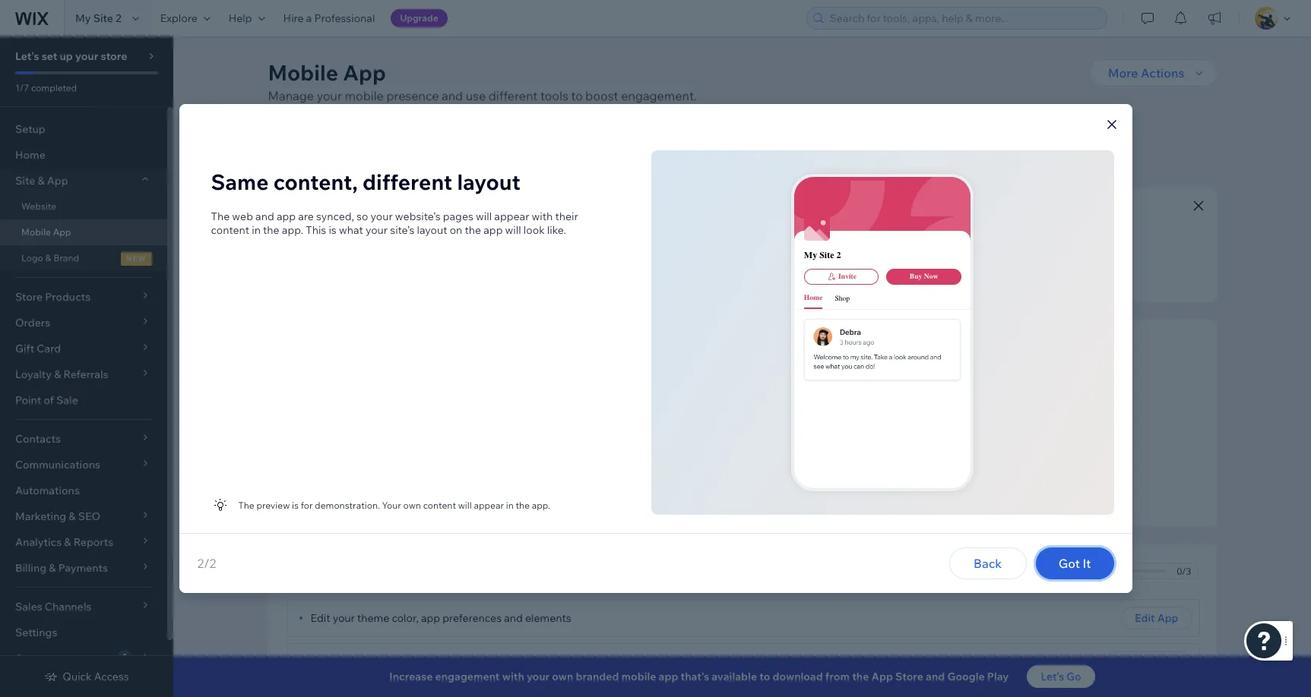 Task type: locate. For each thing, give the bounding box(es) containing it.
the left web
[[211, 210, 230, 224]]

1 horizontal spatial site's
[[433, 206, 467, 224]]

layout
[[457, 169, 521, 195], [417, 224, 447, 237]]

app.
[[282, 224, 303, 237], [532, 501, 550, 512]]

0 vertical spatial the
[[211, 210, 230, 224]]

will right pages
[[476, 210, 492, 224]]

your inside the your site's available on the spaces by wix app get to know the app and how it can benefit your business or community.
[[614, 229, 637, 243]]

home shop
[[804, 294, 850, 303]]

1 horizontal spatial what
[[470, 656, 494, 670]]

app down edit app button
[[1158, 656, 1179, 670]]

different right "use"
[[489, 88, 538, 103]]

mobile down the people
[[758, 490, 793, 504]]

0 horizontal spatial edit
[[311, 612, 330, 626]]

or
[[685, 229, 695, 243]]

0 vertical spatial appear
[[494, 210, 529, 224]]

available
[[470, 206, 528, 224], [712, 671, 757, 684]]

a
[[306, 11, 312, 25]]

will left look
[[505, 224, 521, 237]]

from
[[826, 671, 850, 684]]

0 vertical spatial with
[[532, 210, 553, 224]]

0 horizontal spatial wix
[[402, 493, 420, 506]]

web
[[232, 210, 253, 224]]

settings
[[15, 626, 57, 640]]

0 vertical spatial what
[[339, 224, 363, 237]]

mobile
[[345, 88, 384, 103], [622, 671, 657, 684]]

your inside the your site's available on the spaces by wix app get to know the app and how it can benefit your business or community.
[[400, 206, 430, 224]]

1 horizontal spatial &
[[45, 252, 51, 264]]

1 horizontal spatial invite
[[839, 273, 857, 281]]

0 vertical spatial &
[[38, 174, 45, 188]]

and left "use"
[[442, 88, 463, 103]]

site's inside the your site's available on the spaces by wix app get to know the app and how it can benefit your business or community.
[[433, 206, 467, 224]]

to left download
[[760, 671, 770, 684]]

what right the "this" at the top
[[339, 224, 363, 237]]

2
[[116, 11, 121, 25], [837, 250, 841, 260]]

wix right demonstration.
[[402, 493, 420, 506]]

on inside the your site's available on the spaces by wix app get to know the app and how it can benefit your business or community.
[[531, 206, 548, 224]]

to down website's
[[421, 229, 431, 243]]

by inside the your site's available on the spaces by wix app get to know the app and how it can benefit your business or community.
[[626, 206, 642, 224]]

get inside the your site's available on the spaces by wix app get to know the app and how it can benefit your business or community.
[[400, 229, 419, 243]]

0 vertical spatial mobile
[[345, 88, 384, 103]]

home inside home link
[[15, 148, 45, 162]]

with down looks
[[502, 671, 524, 684]]

the inside the web and app are synced, so your website's pages will appear with their content in the app. this is what your site's layout on the app will look like.
[[211, 210, 230, 224]]

your inside mobile app manage your mobile presence and use different tools to boost engagement.
[[317, 88, 342, 103]]

view left 'site'
[[311, 656, 335, 670]]

0 horizontal spatial in
[[252, 224, 261, 237]]

0 horizontal spatial with
[[502, 671, 524, 684]]

available right that's
[[712, 671, 757, 684]]

let's
[[15, 49, 39, 63]]

my site 2
[[75, 11, 121, 25], [804, 250, 841, 260]]

content inside the web and app are synced, so your website's pages will appear with their content in the app. this is what your site's layout on the app will look like.
[[211, 224, 249, 237]]

logo & brand
[[21, 252, 79, 264]]

1 horizontal spatial different
[[489, 88, 538, 103]]

0 vertical spatial content
[[211, 224, 249, 237]]

appear
[[494, 210, 529, 224], [474, 501, 504, 512]]

0 vertical spatial site
[[93, 11, 113, 25]]

store
[[896, 671, 924, 684]]

0 horizontal spatial get
[[400, 229, 419, 243]]

1 vertical spatial is
[[292, 501, 299, 512]]

2 edit from the left
[[1135, 612, 1155, 626]]

your left 'site'
[[337, 656, 359, 670]]

upgrade button
[[391, 9, 448, 27]]

site up home shop
[[820, 250, 834, 260]]

0 horizontal spatial what
[[339, 224, 363, 237]]

1 horizontal spatial get
[[1118, 656, 1136, 670]]

mobile left presence
[[345, 88, 384, 103]]

get down edit app
[[1118, 656, 1136, 670]]

different up website's
[[363, 169, 452, 195]]

site
[[93, 11, 113, 25], [15, 174, 35, 188], [820, 250, 834, 260]]

1 vertical spatial layout
[[417, 224, 447, 237]]

sale
[[56, 394, 78, 408]]

1 horizontal spatial wix
[[646, 206, 671, 224]]

mobile up manage
[[268, 59, 338, 86]]

will
[[476, 210, 492, 224], [505, 224, 521, 237], [458, 501, 472, 512]]

got it
[[1059, 557, 1091, 572]]

members left yet. at right
[[655, 417, 702, 430]]

get down website's
[[400, 229, 419, 243]]

1 vertical spatial home
[[804, 294, 823, 302]]

for right the like
[[553, 656, 567, 670]]

professional
[[314, 11, 375, 25]]

my site 2 up home shop
[[804, 250, 841, 260]]

1 horizontal spatial in
[[506, 501, 514, 512]]

this
[[306, 224, 326, 237]]

appear right by wix app
[[474, 501, 504, 512]]

the for the web and app are synced, so your website's pages will appear with their content in the app. this is what your site's layout on the app will look like.
[[211, 210, 230, 224]]

1 vertical spatial the
[[238, 501, 254, 512]]

engagement.
[[621, 88, 697, 103]]

branded
[[576, 671, 619, 684]]

your right up
[[75, 49, 98, 63]]

0 horizontal spatial &
[[38, 174, 45, 188]]

mobile down website
[[21, 227, 51, 238]]

0 vertical spatial is
[[329, 224, 337, 237]]

you
[[539, 417, 557, 430]]

website's
[[395, 210, 441, 224]]

mobile for mobile app manage your mobile presence and use different tools to boost engagement.
[[268, 59, 338, 86]]

0 horizontal spatial different
[[363, 169, 452, 195]]

0 horizontal spatial content
[[211, 224, 249, 237]]

your left website's
[[366, 224, 388, 237]]

available up how
[[470, 206, 528, 224]]

1 vertical spatial my site 2
[[804, 250, 841, 260]]

appear up how
[[494, 210, 529, 224]]

0 vertical spatial different
[[489, 88, 538, 103]]

0 horizontal spatial invite
[[725, 417, 752, 430]]

1 vertical spatial for
[[553, 656, 567, 670]]

my site 2 up the store
[[75, 11, 121, 25]]

and
[[442, 88, 463, 103], [256, 210, 274, 224], [503, 229, 522, 243], [504, 612, 523, 626], [926, 671, 945, 684]]

the web and app are synced, so your website's pages will appear with their content in the app. this is what your site's layout on the app will look like.
[[211, 210, 578, 237]]

app down professional
[[343, 59, 386, 86]]

site.
[[849, 417, 869, 430]]

1 vertical spatial appear
[[474, 501, 504, 512]]

edit up get the app
[[1135, 612, 1155, 626]]

theme
[[357, 612, 390, 626]]

the left preview
[[238, 501, 254, 512]]

google
[[948, 671, 985, 684]]

edit app
[[1135, 612, 1179, 626]]

1 horizontal spatial the
[[238, 501, 254, 512]]

& up website
[[38, 174, 45, 188]]

and inside mobile app manage your mobile presence and use different tools to boost engagement.
[[442, 88, 463, 103]]

wix inside the your site's available on the spaces by wix app get to know the app and how it can benefit your business or community.
[[646, 206, 671, 224]]

1 horizontal spatial mobile
[[622, 671, 657, 684]]

home
[[15, 148, 45, 162], [804, 294, 823, 302]]

0 horizontal spatial will
[[458, 501, 472, 512]]

0 vertical spatial your
[[400, 206, 430, 224]]

0 vertical spatial 2
[[116, 11, 121, 25]]

1 edit from the left
[[311, 612, 330, 626]]

with up how
[[532, 210, 553, 224]]

own
[[403, 501, 421, 512], [552, 671, 574, 684]]

is right the "this" at the top
[[329, 224, 337, 237]]

home for home
[[15, 148, 45, 162]]

2 up the store
[[116, 11, 121, 25]]

mobile inside mobile app manage your mobile presence and use different tools to boost engagement.
[[345, 88, 384, 103]]

automations link
[[0, 478, 167, 504]]

2 vertical spatial site
[[820, 250, 834, 260]]

back button
[[949, 548, 1027, 580]]

increase
[[390, 671, 433, 684]]

site's
[[433, 206, 467, 224], [390, 224, 415, 237]]

site up the store
[[93, 11, 113, 25]]

layout up pages
[[457, 169, 521, 195]]

0 horizontal spatial mobile
[[21, 227, 51, 238]]

layout right the so
[[417, 224, 447, 237]]

what up engagement
[[470, 656, 494, 670]]

0 horizontal spatial site
[[15, 174, 35, 188]]

in
[[252, 224, 261, 237], [506, 501, 514, 512]]

1 horizontal spatial site
[[93, 11, 113, 25]]

use
[[466, 88, 486, 103]]

and right store
[[926, 671, 945, 684]]

to left the join
[[792, 417, 802, 430]]

to left "see"
[[437, 656, 448, 670]]

have
[[587, 417, 611, 430]]

my up home shop
[[804, 250, 817, 260]]

0 vertical spatial layout
[[457, 169, 521, 195]]

0 vertical spatial in
[[252, 224, 261, 237]]

0 vertical spatial by
[[626, 206, 642, 224]]

1 vertical spatial site
[[15, 174, 35, 188]]

it inside the your site's available on the spaces by wix app get to know the app and how it can benefit your business or community.
[[547, 229, 554, 243]]

and inside the web and app are synced, so your website's pages will appear with their content in the app. this is what your site's layout on the app will look like.
[[256, 210, 274, 224]]

site inside dropdown button
[[15, 174, 35, 188]]

own left branded
[[552, 671, 574, 684]]

1 horizontal spatial is
[[329, 224, 337, 237]]

the
[[551, 206, 573, 224], [263, 224, 280, 237], [465, 224, 481, 237], [463, 229, 479, 243], [516, 501, 530, 512], [397, 656, 414, 670], [1139, 656, 1155, 670], [852, 671, 869, 684]]

color,
[[392, 612, 419, 626]]

2 vertical spatial mobile
[[758, 490, 793, 504]]

mobile inside mobile app manage your mobile presence and use different tools to boost engagement.
[[268, 59, 338, 86]]

mobile
[[268, 59, 338, 86], [21, 227, 51, 238], [758, 490, 793, 504]]

0 vertical spatial get
[[400, 229, 419, 243]]

don't
[[559, 417, 585, 430]]

1 horizontal spatial home
[[804, 294, 823, 302]]

app inside edit app button
[[1158, 612, 1179, 626]]

invite right yet. at right
[[725, 417, 752, 430]]

& right logo
[[45, 252, 51, 264]]

1 vertical spatial own
[[552, 671, 574, 684]]

edit for edit your theme color, app preferences and elements
[[311, 612, 330, 626]]

view down yet. at right
[[716, 490, 741, 504]]

their
[[555, 210, 578, 224]]

0 horizontal spatial by
[[387, 493, 400, 506]]

get the app button
[[1104, 652, 1193, 674]]

1 vertical spatial app.
[[532, 501, 550, 512]]

0 horizontal spatial home
[[15, 148, 45, 162]]

is right preview
[[292, 501, 299, 512]]

play
[[987, 671, 1009, 684]]

home left shop
[[804, 294, 823, 302]]

0 horizontal spatial layout
[[417, 224, 447, 237]]

your site's available on the spaces by wix app get to know the app and how it can benefit your business or community.
[[400, 206, 756, 243]]

setup
[[15, 122, 45, 136]]

0 horizontal spatial available
[[470, 206, 528, 224]]

the
[[211, 210, 230, 224], [238, 501, 254, 512]]

my up let's set up your store
[[75, 11, 91, 25]]

site's right the so
[[390, 224, 415, 237]]

to
[[571, 88, 583, 103], [421, 229, 431, 243], [792, 417, 802, 430], [437, 656, 448, 670], [760, 671, 770, 684]]

0 vertical spatial app.
[[282, 224, 303, 237]]

site & app
[[15, 174, 68, 188]]

it left can on the left of page
[[547, 229, 554, 243]]

your inside sidebar element
[[75, 49, 98, 63]]

1 horizontal spatial my
[[804, 250, 817, 260]]

your left pages
[[400, 206, 430, 224]]

logo
[[21, 252, 43, 264]]

mobile inside sidebar element
[[21, 227, 51, 238]]

set
[[42, 49, 57, 63]]

by up business
[[626, 206, 642, 224]]

1 horizontal spatial app.
[[532, 501, 550, 512]]

own right demonstration.
[[403, 501, 421, 512]]

website link
[[0, 194, 167, 220]]

0 horizontal spatial 2
[[116, 11, 121, 25]]

app up website
[[47, 174, 68, 188]]

1 horizontal spatial view
[[716, 490, 741, 504]]

in inside the web and app are synced, so your website's pages will appear with their content in the app. this is what your site's layout on the app will look like.
[[252, 224, 261, 237]]

to inside the your site's available on the spaces by wix app get to know the app and how it can benefit your business or community.
[[421, 229, 431, 243]]

to right tools
[[571, 88, 583, 103]]

get
[[400, 229, 419, 243], [1118, 656, 1136, 670]]

any
[[613, 417, 631, 430]]

1 horizontal spatial edit
[[1135, 612, 1155, 626]]

and left how
[[503, 229, 522, 243]]

by right demonstration.
[[387, 493, 400, 506]]

your right demonstration.
[[382, 501, 401, 512]]

0 horizontal spatial app.
[[282, 224, 303, 237]]

with
[[532, 210, 553, 224], [502, 671, 524, 684]]

site
[[362, 656, 380, 670]]

by
[[626, 206, 642, 224], [387, 493, 400, 506]]

1 vertical spatial &
[[45, 252, 51, 264]]

0 horizontal spatial my site 2
[[75, 11, 121, 25]]

0 vertical spatial available
[[470, 206, 528, 224]]

home inside home shop
[[804, 294, 823, 302]]

it
[[547, 229, 554, 243], [497, 656, 503, 670]]

1 horizontal spatial own
[[552, 671, 574, 684]]

home for home shop
[[804, 294, 823, 302]]

1 horizontal spatial it
[[547, 229, 554, 243]]

0 horizontal spatial mobile
[[345, 88, 384, 103]]

& inside dropdown button
[[38, 174, 45, 188]]

your right the so
[[371, 210, 393, 224]]

1 horizontal spatial 2
[[837, 250, 841, 260]]

edit your theme color, app preferences and elements
[[311, 612, 572, 626]]

1 horizontal spatial by
[[626, 206, 642, 224]]

0 horizontal spatial own
[[403, 501, 421, 512]]

0 vertical spatial it
[[547, 229, 554, 243]]

wix up business
[[646, 206, 671, 224]]

your right benefit
[[614, 229, 637, 243]]

let's go button
[[1027, 666, 1095, 689]]

your right the join
[[825, 417, 847, 430]]

1 horizontal spatial members
[[655, 417, 702, 430]]

and right web
[[256, 210, 274, 224]]

1 vertical spatial content
[[423, 501, 456, 512]]

& for site
[[38, 174, 45, 188]]

edit inside button
[[1135, 612, 1155, 626]]

same content, different layout
[[211, 169, 521, 195]]

1 horizontal spatial my site 2
[[804, 250, 841, 260]]

different inside mobile app manage your mobile presence and use different tools to boost engagement.
[[489, 88, 538, 103]]

members up branded
[[570, 656, 617, 670]]

is inside the web and app are synced, so your website's pages will appear with their content in the app. this is what your site's layout on the app will look like.
[[329, 224, 337, 237]]

2 horizontal spatial site
[[820, 250, 834, 260]]

mobile right branded
[[622, 671, 657, 684]]

1 horizontal spatial with
[[532, 210, 553, 224]]

0 horizontal spatial the
[[211, 210, 230, 224]]

quick access button
[[44, 671, 129, 684]]

app up brand
[[53, 227, 71, 238]]

content
[[211, 224, 249, 237], [423, 501, 456, 512]]

2 up shop
[[837, 250, 841, 260]]

for right preview
[[301, 501, 313, 512]]

buy
[[910, 273, 923, 281]]

site up website
[[15, 174, 35, 188]]

to inside mobile app manage your mobile presence and use different tools to boost engagement.
[[571, 88, 583, 103]]

site's up know
[[433, 206, 467, 224]]

tab list
[[268, 123, 1217, 169]]

2 horizontal spatial will
[[505, 224, 521, 237]]

app up get the app
[[1158, 612, 1179, 626]]

your right manage
[[317, 88, 342, 103]]

it left looks
[[497, 656, 503, 670]]

the preview is for demonstration. your own content will appear in the app.
[[238, 501, 550, 512]]

will right by wix app
[[458, 501, 472, 512]]

invite up shop
[[839, 273, 857, 281]]

view
[[716, 490, 741, 504], [311, 656, 335, 670]]

home down setup
[[15, 148, 45, 162]]

like
[[534, 656, 551, 670]]

app
[[674, 206, 699, 224], [277, 210, 296, 224], [484, 224, 503, 237], [481, 229, 501, 243], [633, 417, 652, 430], [423, 493, 442, 506], [421, 612, 440, 626], [416, 656, 435, 670], [659, 671, 679, 684]]

edit left 'theme'
[[311, 612, 330, 626]]

my
[[75, 11, 91, 25], [804, 250, 817, 260]]

edit app button
[[1122, 607, 1193, 630]]

1 vertical spatial with
[[502, 671, 524, 684]]

what inside the web and app are synced, so your website's pages will appear with their content in the app. this is what your site's layout on the app will look like.
[[339, 224, 363, 237]]



Task type: vqa. For each thing, say whether or not it's contained in the screenshot.
ANALYTICS DROPDOWN BUTTON
no



Task type: describe. For each thing, give the bounding box(es) containing it.
know
[[434, 229, 460, 243]]

completed
[[31, 82, 77, 94]]

and inside the your site's available on the spaces by wix app get to know the app and how it can benefit your business or community.
[[503, 229, 522, 243]]

Search for tools, apps, help & more... field
[[825, 8, 1102, 29]]

1/7
[[15, 82, 29, 94]]

0 vertical spatial my site 2
[[75, 11, 121, 25]]

sidebar element
[[0, 36, 173, 698]]

app. inside the web and app are synced, so your website's pages will appear with their content in the app. this is what your site's layout on the app will look like.
[[282, 224, 303, 237]]

business
[[639, 229, 683, 243]]

1/7 completed
[[15, 82, 77, 94]]

app inside mobile app manage your mobile presence and use different tools to boost engagement.
[[343, 59, 386, 86]]

home link
[[0, 142, 167, 168]]

upgrade
[[400, 12, 438, 24]]

quick
[[63, 671, 92, 684]]

& for logo
[[45, 252, 51, 264]]

let's
[[1041, 671, 1064, 684]]

point of sale
[[15, 394, 78, 408]]

the for the preview is for demonstration. your own content will appear in the app.
[[238, 501, 254, 512]]

view for view on mobile
[[716, 490, 741, 504]]

1 vertical spatial in
[[506, 501, 514, 512]]

to for app
[[571, 88, 583, 103]]

1 horizontal spatial for
[[553, 656, 567, 670]]

download
[[773, 671, 823, 684]]

access
[[94, 671, 129, 684]]

up
[[60, 49, 73, 63]]

elements
[[525, 612, 572, 626]]

demonstration.
[[315, 501, 380, 512]]

edit for edit app
[[1135, 612, 1155, 626]]

0/3
[[1177, 566, 1192, 577]]

0 horizontal spatial is
[[292, 501, 299, 512]]

website
[[21, 201, 56, 212]]

setup link
[[0, 116, 167, 142]]

1 vertical spatial my
[[804, 250, 817, 260]]

view for view your site on the app to see what it looks like for members
[[311, 656, 335, 670]]

the inside button
[[1139, 656, 1155, 670]]

1 horizontal spatial layout
[[457, 169, 521, 195]]

look
[[524, 224, 545, 237]]

1 vertical spatial invite
[[725, 417, 752, 430]]

app inside the mobile app link
[[53, 227, 71, 238]]

hire a professional link
[[274, 0, 384, 36]]

to for site's
[[421, 229, 431, 243]]

preferences
[[443, 612, 502, 626]]

1 vertical spatial what
[[470, 656, 494, 670]]

1 vertical spatial 2
[[837, 250, 841, 260]]

manage
[[268, 88, 314, 103]]

are
[[298, 210, 314, 224]]

1 vertical spatial wix
[[402, 493, 420, 506]]

buy now
[[910, 273, 939, 281]]

with inside the web and app are synced, so your website's pages will appear with their content in the app. this is what your site's layout on the app will look like.
[[532, 210, 553, 224]]

2 horizontal spatial mobile
[[758, 490, 793, 504]]

got it button
[[1036, 548, 1114, 580]]

view on mobile button
[[698, 490, 793, 504]]

view your site on the app to see what it looks like for members
[[311, 656, 617, 670]]

explore
[[160, 11, 197, 25]]

your left 'theme'
[[333, 612, 355, 626]]

see
[[450, 656, 468, 670]]

community.
[[698, 229, 756, 243]]

1 horizontal spatial available
[[712, 671, 757, 684]]

mobile app manage your mobile presence and use different tools to boost engagement.
[[268, 59, 697, 103]]

app inside get the app button
[[1158, 656, 1179, 670]]

so
[[357, 210, 368, 224]]

app inside site & app dropdown button
[[47, 174, 68, 188]]

help button
[[220, 0, 274, 36]]

how
[[524, 229, 545, 243]]

0 horizontal spatial my
[[75, 11, 91, 25]]

benefit
[[577, 229, 612, 243]]

site's inside the web and app are synced, so your website's pages will appear with their content in the app. this is what your site's layout on the app will look like.
[[390, 224, 415, 237]]

1 vertical spatial mobile
[[622, 671, 657, 684]]

looks
[[506, 656, 532, 670]]

get inside button
[[1118, 656, 1136, 670]]

layout inside the web and app are synced, so your website's pages will appear with their content in the app. this is what your site's layout on the app will look like.
[[417, 224, 447, 237]]

your down the like
[[527, 671, 550, 684]]

increase engagement with your own branded mobile app that's available to download from the app store and google play
[[390, 671, 1009, 684]]

back
[[974, 557, 1002, 572]]

brand
[[53, 252, 79, 264]]

and left elements
[[504, 612, 523, 626]]

new
[[126, 254, 147, 264]]

presence
[[387, 88, 439, 103]]

help
[[229, 11, 252, 25]]

can
[[556, 229, 574, 243]]

0 horizontal spatial for
[[301, 501, 313, 512]]

let's go
[[1041, 671, 1082, 684]]

content,
[[274, 169, 358, 195]]

1 vertical spatial your
[[382, 501, 401, 512]]

people
[[755, 417, 789, 430]]

automations
[[15, 484, 80, 498]]

boost
[[586, 88, 619, 103]]

to for engagement
[[760, 671, 770, 684]]

mobile app link
[[0, 220, 167, 246]]

available inside the your site's available on the spaces by wix app get to know the app and how it can benefit your business or community.
[[470, 206, 528, 224]]

2/2
[[197, 557, 216, 572]]

appear inside the web and app are synced, so your website's pages will appear with their content in the app. this is what your site's layout on the app will look like.
[[494, 210, 529, 224]]

store
[[101, 49, 127, 63]]

point
[[15, 394, 41, 408]]

same
[[211, 169, 269, 195]]

1 vertical spatial members
[[570, 656, 617, 670]]

shop
[[835, 295, 850, 303]]

yet.
[[704, 417, 722, 430]]

hire
[[283, 11, 304, 25]]

spaces
[[576, 206, 623, 224]]

view on mobile
[[716, 490, 793, 504]]

get the app
[[1118, 656, 1179, 670]]

quick access
[[63, 671, 129, 684]]

0 vertical spatial invite
[[839, 273, 857, 281]]

mobile for mobile app
[[21, 227, 51, 238]]

point of sale link
[[0, 388, 167, 414]]

site & app button
[[0, 168, 167, 194]]

let's set up your store
[[15, 49, 127, 63]]

go
[[1067, 671, 1082, 684]]

1 vertical spatial different
[[363, 169, 452, 195]]

hire a professional
[[283, 11, 375, 25]]

join
[[804, 417, 822, 430]]

0 horizontal spatial it
[[497, 656, 503, 670]]

1 vertical spatial by
[[387, 493, 400, 506]]

by wix app
[[387, 493, 442, 506]]

app left store
[[872, 671, 893, 684]]

on inside the web and app are synced, so your website's pages will appear with their content in the app. this is what your site's layout on the app will look like.
[[450, 224, 463, 237]]

1 horizontal spatial will
[[476, 210, 492, 224]]

tools
[[541, 88, 569, 103]]

got
[[1059, 557, 1080, 572]]



